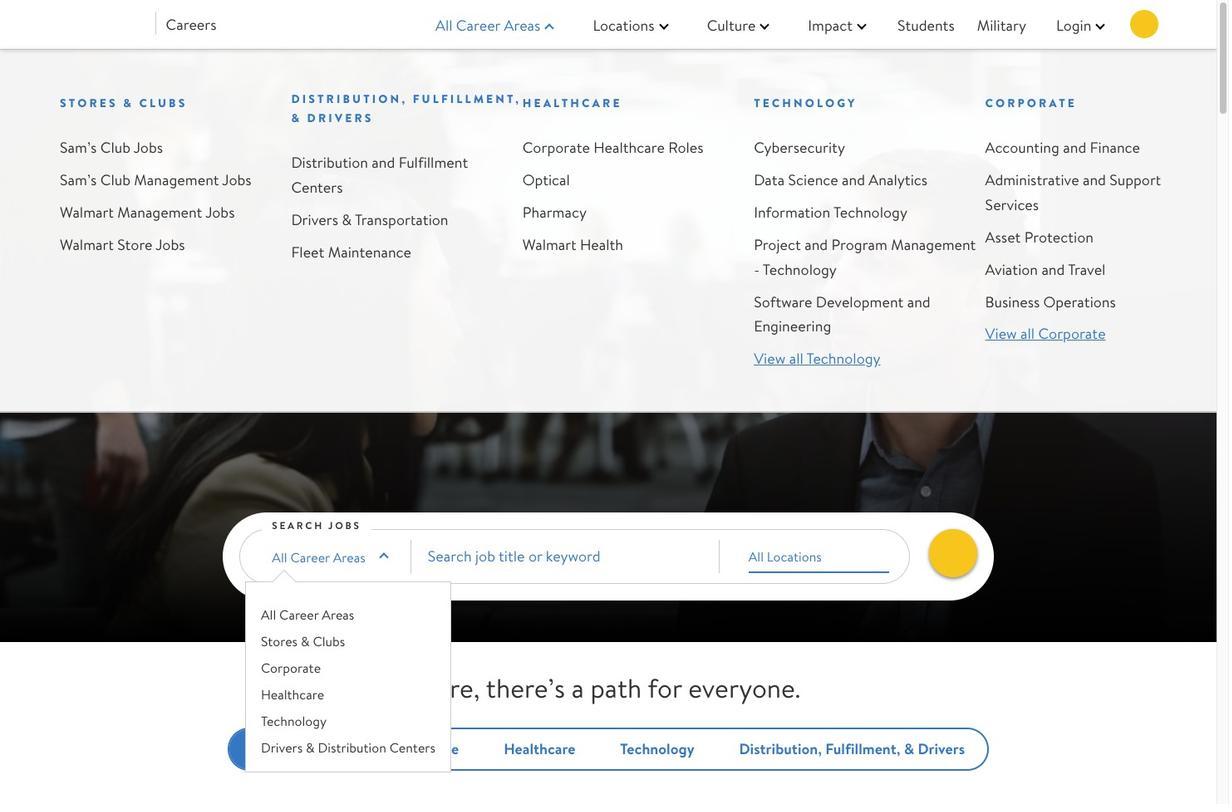 Task type: vqa. For each thing, say whether or not it's contained in the screenshot.
Areas for All Career Areas
yes



Task type: describe. For each thing, give the bounding box(es) containing it.
corporate inside the all career areas stores & clubs corporate healthcare technology drivers & distribution centers
[[261, 660, 321, 678]]

business operations link
[[986, 290, 1116, 316]]

optical link
[[523, 168, 570, 194]]

information technology link
[[754, 200, 908, 227]]

0 horizontal spatial distribution, fulfillment, & drivers link
[[291, 90, 523, 131]]

corporate up optical
[[523, 137, 590, 158]]

corporate button
[[261, 660, 436, 678]]

corporate healthcare roles
[[523, 137, 704, 158]]

aviation and travel link
[[986, 257, 1106, 284]]

information technology
[[754, 202, 908, 223]]

walmart health link
[[523, 233, 623, 259]]

analytics
[[869, 170, 928, 191]]

data
[[754, 170, 785, 191]]

search jobs
[[272, 519, 361, 533]]

asset protection
[[986, 227, 1094, 248]]

drivers & transportation link
[[291, 208, 449, 234]]

-
[[754, 259, 760, 280]]

career for all career areas stores & clubs corporate healthcare technology drivers & distribution centers
[[279, 606, 319, 625]]

walmart for walmart store jobs
[[60, 234, 114, 255]]

centers inside distribution and fulfillment centers
[[291, 177, 343, 198]]

technology inside the all career areas stores & clubs corporate healthcare technology drivers & distribution centers
[[261, 713, 327, 731]]

finance
[[1090, 137, 1140, 158]]

here, there's a path for everyone.
[[416, 670, 801, 707]]

aviation and travel
[[986, 259, 1106, 280]]

& inside distribution, fulfillment, & drivers
[[291, 110, 302, 126]]

accounting and finance link
[[986, 136, 1140, 162]]

0 horizontal spatial fulfillment,
[[413, 91, 521, 107]]

fulfillment
[[399, 153, 468, 173]]

distribution and fulfillment centers
[[291, 153, 468, 198]]

fleet maintenance
[[291, 242, 411, 263]]

and for administrative and support services
[[1083, 170, 1106, 191]]

healthcare inside the all career areas stores & clubs corporate healthcare technology drivers & distribution centers
[[261, 686, 324, 704]]

administrative and support services
[[986, 170, 1161, 215]]

all career areas link
[[421, 13, 563, 37]]

software development and engineering
[[754, 291, 931, 337]]

impact link
[[793, 13, 875, 37]]

corporate healthcare roles link
[[523, 136, 704, 162]]

travel
[[1068, 259, 1106, 280]]

administrative
[[986, 170, 1079, 191]]

support
[[1110, 170, 1161, 191]]

view for view all corporate
[[986, 324, 1017, 345]]

culture link
[[692, 13, 778, 37]]

walmart store jobs link
[[60, 233, 185, 259]]

project and program management - technology link
[[754, 233, 986, 284]]

careers
[[166, 14, 217, 35]]

drivers inside distribution, fulfillment, & drivers
[[307, 110, 374, 126]]

sam's club jobs
[[60, 137, 163, 158]]

path
[[591, 670, 642, 707]]

sam's club management jobs
[[60, 170, 252, 191]]

technology down the software development and engineering
[[807, 348, 881, 369]]

sam's club jobs link
[[60, 136, 163, 162]]

and for aviation and travel
[[1042, 259, 1065, 280]]

Search Jobs text field
[[428, 542, 702, 571]]

1 horizontal spatial fulfillment,
[[826, 739, 901, 760]]

technology up program
[[834, 202, 908, 223]]

jobs for sam's club jobs
[[134, 137, 163, 158]]

cybersecurity
[[754, 137, 845, 158]]

store
[[117, 234, 153, 255]]

login
[[1057, 15, 1092, 35]]

sam's for sam's club management jobs
[[60, 170, 97, 191]]

all for corporate
[[1021, 324, 1035, 345]]

1 horizontal spatial stores & clubs link
[[252, 739, 347, 760]]

view all corporate
[[986, 324, 1106, 345]]

and for distribution and fulfillment centers
[[372, 153, 395, 173]]

aviation
[[986, 259, 1038, 280]]

operations
[[1044, 291, 1116, 312]]

technology up cybersecurity
[[754, 95, 858, 111]]

maintenance
[[328, 242, 411, 263]]

all for technology
[[789, 348, 804, 369]]

0 horizontal spatial stores & clubs link
[[60, 94, 209, 116]]

sam's club management jobs link
[[60, 168, 252, 194]]

technology button
[[261, 713, 436, 731]]

0 vertical spatial management
[[134, 170, 219, 191]]

jobs for walmart store jobs
[[156, 234, 185, 255]]

walmart store jobs
[[60, 234, 185, 255]]

0 horizontal spatial stores & clubs
[[60, 95, 187, 111]]

search
[[272, 519, 324, 533]]

business operations
[[986, 291, 1116, 312]]

distribution inside the all career areas stores & clubs corporate healthcare technology drivers & distribution centers
[[318, 739, 386, 758]]

drivers & distribution centers button
[[261, 739, 436, 758]]

club for jobs
[[100, 137, 131, 158]]

software
[[754, 291, 812, 312]]

and for project and program management - technology
[[805, 234, 828, 255]]

services
[[986, 194, 1039, 215]]

technology inside project and program management - technology
[[763, 259, 837, 280]]

two associates reviewing items in a notebook element
[[0, 50, 1217, 643]]

careers link
[[58, 13, 217, 37]]

0 vertical spatial technology link
[[754, 94, 879, 116]]

distribution, fulfillment, & drivers for the left distribution, fulfillment, & drivers link
[[291, 91, 521, 126]]

view all corporate link
[[986, 322, 1106, 348]]

distribution, fulfillment, & drivers for rightmost distribution, fulfillment, & drivers link
[[739, 739, 965, 760]]

1 vertical spatial stores & clubs
[[252, 739, 347, 760]]

healthcare button
[[261, 686, 436, 704]]

1 vertical spatial management
[[117, 202, 202, 223]]

transportation
[[355, 210, 449, 230]]

0 vertical spatial distribution,
[[291, 91, 408, 107]]

fleet
[[291, 242, 325, 263]]

and for accounting and finance
[[1063, 137, 1087, 158]]

stores for right stores & clubs link
[[252, 739, 293, 760]]

science
[[788, 170, 838, 191]]

sam's for sam's club jobs
[[60, 137, 97, 158]]



Task type: locate. For each thing, give the bounding box(es) containing it.
career
[[456, 15, 501, 35], [279, 606, 319, 625]]

1 vertical spatial all
[[261, 606, 276, 625]]

career inside the all career areas stores & clubs corporate healthcare technology drivers & distribution centers
[[279, 606, 319, 625]]

technology link down for
[[620, 739, 695, 760]]

1 vertical spatial all
[[789, 348, 804, 369]]

1 vertical spatial view
[[754, 348, 786, 369]]

asset
[[986, 227, 1021, 248]]

1 vertical spatial fulfillment,
[[826, 739, 901, 760]]

all inside the all career areas stores & clubs corporate healthcare technology drivers & distribution centers
[[261, 606, 276, 625]]

distribution, fulfillment, & drivers
[[291, 91, 521, 126], [739, 739, 965, 760]]

technology down for
[[620, 739, 695, 760]]

section
[[0, 50, 1217, 773]]

health
[[580, 234, 623, 255]]

and up business operations at the right top of page
[[1042, 259, 1065, 280]]

areas for all career areas
[[504, 15, 541, 35]]

1 sam's from the top
[[60, 137, 97, 158]]

sam's
[[60, 137, 97, 158], [60, 170, 97, 191]]

all career areas
[[436, 15, 541, 35]]

1 vertical spatial distribution
[[318, 739, 386, 758]]

clubs down technology button
[[310, 739, 347, 760]]

0 vertical spatial corporate link
[[986, 94, 1099, 116]]

stores & clubs up sam's club jobs
[[60, 95, 187, 111]]

business
[[986, 291, 1040, 312]]

0 vertical spatial healthcare link
[[523, 94, 644, 116]]

healthcare link up corporate healthcare roles
[[523, 94, 644, 116]]

stores & clubs button
[[261, 633, 436, 651]]

&
[[123, 95, 134, 111], [291, 110, 302, 126], [342, 210, 352, 230], [301, 633, 310, 651], [297, 739, 307, 760], [306, 739, 315, 758], [904, 739, 914, 760]]

military link
[[970, 13, 1027, 37]]

corporate down stores & clubs button
[[261, 660, 321, 678]]

club down sam's club jobs link
[[100, 170, 131, 191]]

1 vertical spatial healthcare link
[[504, 739, 576, 760]]

data science and analytics link
[[754, 168, 928, 194]]

0 horizontal spatial all
[[789, 348, 804, 369]]

2 club from the top
[[100, 170, 131, 191]]

technology down 'project'
[[763, 259, 837, 280]]

distribution down technology button
[[318, 739, 386, 758]]

pharmacy
[[523, 202, 587, 223]]

all down engineering
[[789, 348, 804, 369]]

stores & clubs
[[60, 95, 187, 111], [252, 739, 347, 760]]

login link
[[1042, 13, 1114, 37]]

and left fulfillment at the top of page
[[372, 153, 395, 173]]

centers inside the all career areas stores & clubs corporate healthcare technology drivers & distribution centers
[[390, 739, 436, 758]]

all for all career areas
[[436, 15, 453, 35]]

for
[[648, 670, 682, 707]]

all career areas button
[[261, 606, 436, 625]]

all
[[436, 15, 453, 35], [261, 606, 276, 625]]

sam's inside sam's club jobs link
[[60, 137, 97, 158]]

management
[[134, 170, 219, 191], [117, 202, 202, 223], [891, 234, 976, 255]]

stores for the left stores & clubs link
[[60, 95, 118, 111]]

fleet maintenance link
[[291, 240, 411, 267]]

and left finance
[[1063, 137, 1087, 158]]

0 horizontal spatial areas
[[322, 606, 354, 625]]

0 horizontal spatial career
[[279, 606, 319, 625]]

1 vertical spatial technology link
[[620, 739, 695, 760]]

1 vertical spatial stores
[[261, 633, 298, 651]]

cybersecurity link
[[754, 136, 845, 162]]

stores & clubs down technology button
[[252, 739, 347, 760]]

stores down technology button
[[252, 739, 293, 760]]

0 vertical spatial all
[[436, 15, 453, 35]]

students
[[898, 15, 955, 35]]

1 horizontal spatial stores & clubs
[[252, 739, 347, 760]]

and down the information technology link
[[805, 234, 828, 255]]

0 vertical spatial areas
[[504, 15, 541, 35]]

areas inside the all career areas stores & clubs corporate healthcare technology drivers & distribution centers
[[322, 606, 354, 625]]

healthcare down corporate button
[[261, 686, 324, 704]]

1 horizontal spatial career
[[456, 15, 501, 35]]

corporate link down here,
[[392, 739, 459, 760]]

stores & clubs link down technology button
[[252, 739, 347, 760]]

club
[[100, 137, 131, 158], [100, 170, 131, 191]]

walmart up walmart store jobs
[[60, 202, 114, 223]]

1 vertical spatial distribution, fulfillment, & drivers
[[739, 739, 965, 760]]

walmart for walmart management jobs
[[60, 202, 114, 223]]

2 vertical spatial stores
[[252, 739, 293, 760]]

protection
[[1025, 227, 1094, 248]]

1 vertical spatial corporate link
[[392, 739, 459, 760]]

view for view all technology
[[754, 348, 786, 369]]

1 vertical spatial stores & clubs link
[[252, 739, 347, 760]]

walmart management jobs link
[[60, 200, 235, 227]]

and inside project and program management - technology
[[805, 234, 828, 255]]

project
[[754, 234, 801, 255]]

1 club from the top
[[100, 137, 131, 158]]

clubs down all career areas button in the bottom of the page
[[313, 633, 345, 651]]

walmart inside "link"
[[523, 234, 577, 255]]

walmart down pharmacy link
[[523, 234, 577, 255]]

corporate down here,
[[392, 739, 459, 760]]

stores up sam's club jobs
[[60, 95, 118, 111]]

0 horizontal spatial technology link
[[620, 739, 695, 760]]

military
[[977, 15, 1027, 35]]

corporate link up the accounting
[[986, 94, 1099, 116]]

0 horizontal spatial centers
[[291, 177, 343, 198]]

drivers inside the all career areas stores & clubs corporate healthcare technology drivers & distribution centers
[[261, 739, 303, 758]]

areas for all career areas stores & clubs corporate healthcare technology drivers & distribution centers
[[322, 606, 354, 625]]

0 vertical spatial club
[[100, 137, 131, 158]]

distribution
[[291, 153, 368, 173], [318, 739, 386, 758]]

0 vertical spatial all
[[1021, 324, 1035, 345]]

1 horizontal spatial corporate link
[[986, 94, 1099, 116]]

2 vertical spatial management
[[891, 234, 976, 255]]

distribution and fulfillment centers link
[[291, 151, 523, 202]]

0 horizontal spatial corporate link
[[392, 739, 459, 760]]

1 vertical spatial distribution, fulfillment, & drivers link
[[739, 739, 965, 760]]

technology
[[754, 95, 858, 111], [834, 202, 908, 223], [763, 259, 837, 280], [807, 348, 881, 369], [261, 713, 327, 731], [620, 739, 695, 760]]

software development and engineering link
[[754, 290, 986, 341]]

0 vertical spatial clubs
[[139, 95, 187, 111]]

corporate up the accounting
[[986, 95, 1077, 111]]

impact
[[808, 15, 853, 35]]

sam's inside sam's club management jobs link
[[60, 170, 97, 191]]

distribution, fulfillment, & drivers link
[[291, 90, 523, 131], [739, 739, 965, 760]]

0 vertical spatial stores & clubs link
[[60, 94, 209, 116]]

0 horizontal spatial view
[[754, 348, 786, 369]]

a
[[572, 670, 584, 707]]

pharmacy link
[[523, 200, 587, 227]]

management down sam's club management jobs link
[[117, 202, 202, 223]]

2 sam's from the top
[[60, 170, 97, 191]]

0 vertical spatial view
[[986, 324, 1017, 345]]

0 vertical spatial career
[[456, 15, 501, 35]]

management up walmart management jobs
[[134, 170, 219, 191]]

fulfillment,
[[413, 91, 521, 107], [826, 739, 901, 760]]

culture
[[707, 15, 756, 35]]

1 vertical spatial career
[[279, 606, 319, 625]]

stores down all career areas button in the bottom of the page
[[261, 633, 298, 651]]

jobs for walmart management jobs
[[205, 202, 235, 223]]

1 horizontal spatial distribution,
[[739, 739, 822, 760]]

and inside distribution and fulfillment centers
[[372, 153, 395, 173]]

all for all career areas stores & clubs corporate healthcare technology drivers & distribution centers
[[261, 606, 276, 625]]

there's
[[486, 670, 565, 707]]

distribution inside distribution and fulfillment centers
[[291, 153, 368, 173]]

healthcare left roles
[[594, 137, 665, 158]]

walmart left store
[[60, 234, 114, 255]]

all down business
[[1021, 324, 1035, 345]]

accounting and finance
[[986, 137, 1140, 158]]

0 vertical spatial centers
[[291, 177, 343, 198]]

1 horizontal spatial all
[[1021, 324, 1035, 345]]

centers down technology button
[[390, 739, 436, 758]]

career for all career areas
[[456, 15, 501, 35]]

0 vertical spatial sam's
[[60, 137, 97, 158]]

everyone.
[[688, 670, 801, 707]]

centers
[[291, 177, 343, 198], [390, 739, 436, 758]]

club for management
[[100, 170, 131, 191]]

0 vertical spatial distribution, fulfillment, & drivers
[[291, 91, 521, 126]]

areas
[[504, 15, 541, 35], [322, 606, 354, 625]]

1 horizontal spatial all
[[436, 15, 453, 35]]

walmart for walmart health
[[523, 234, 577, 255]]

asset protection link
[[986, 225, 1094, 251]]

1 vertical spatial centers
[[390, 739, 436, 758]]

1 horizontal spatial areas
[[504, 15, 541, 35]]

healthcare up corporate healthcare roles
[[523, 95, 622, 111]]

view
[[986, 324, 1017, 345], [754, 348, 786, 369]]

distribution up drivers & transportation
[[291, 153, 368, 173]]

1 horizontal spatial technology link
[[754, 94, 879, 116]]

and down finance
[[1083, 170, 1106, 191]]

stores & clubs link
[[60, 94, 209, 116], [252, 739, 347, 760]]

0 vertical spatial distribution, fulfillment, & drivers link
[[291, 90, 523, 131]]

Location text field
[[749, 543, 889, 573]]

1 horizontal spatial distribution, fulfillment, & drivers
[[739, 739, 965, 760]]

2 vertical spatial clubs
[[310, 739, 347, 760]]

data science and analytics
[[754, 170, 928, 191]]

1 vertical spatial club
[[100, 170, 131, 191]]

all career areas stores & clubs corporate healthcare technology drivers & distribution centers
[[261, 606, 436, 758]]

walmart management jobs
[[60, 202, 235, 223]]

clubs up sam's club jobs
[[139, 95, 187, 111]]

clubs inside the all career areas stores & clubs corporate healthcare technology drivers & distribution centers
[[313, 633, 345, 651]]

distribution, up distribution and fulfillment centers
[[291, 91, 408, 107]]

distribution, down everyone.
[[739, 739, 822, 760]]

healthcare link down the there's
[[504, 739, 576, 760]]

and up information technology on the top right of page
[[842, 170, 865, 191]]

1 vertical spatial areas
[[322, 606, 354, 625]]

1 horizontal spatial view
[[986, 324, 1017, 345]]

all
[[1021, 324, 1035, 345], [789, 348, 804, 369]]

0 vertical spatial fulfillment,
[[413, 91, 521, 107]]

technology up the drivers & distribution centers 'button'
[[261, 713, 327, 731]]

accounting
[[986, 137, 1060, 158]]

technology link up cybersecurity
[[754, 94, 879, 116]]

and
[[1063, 137, 1087, 158], [372, 153, 395, 173], [842, 170, 865, 191], [1083, 170, 1106, 191], [805, 234, 828, 255], [1042, 259, 1065, 280], [907, 291, 931, 312]]

0 horizontal spatial all
[[261, 606, 276, 625]]

corporate down operations on the top right of page
[[1039, 324, 1106, 345]]

program
[[832, 234, 888, 255]]

here,
[[416, 670, 480, 707]]

1 vertical spatial clubs
[[313, 633, 345, 651]]

0 horizontal spatial distribution, fulfillment, & drivers
[[291, 91, 521, 126]]

club up sam's club management jobs
[[100, 137, 131, 158]]

walmart health
[[523, 234, 623, 255]]

stores inside the all career areas stores & clubs corporate healthcare technology drivers & distribution centers
[[261, 633, 298, 651]]

0 vertical spatial stores
[[60, 95, 118, 111]]

management left asset
[[891, 234, 976, 255]]

stores
[[60, 95, 118, 111], [261, 633, 298, 651], [252, 739, 293, 760]]

development
[[816, 291, 904, 312]]

1 horizontal spatial distribution, fulfillment, & drivers link
[[739, 739, 965, 760]]

jobs
[[134, 137, 163, 158], [222, 170, 252, 191], [205, 202, 235, 223], [156, 234, 185, 255], [328, 519, 361, 533]]

0 horizontal spatial distribution,
[[291, 91, 408, 107]]

1 vertical spatial sam's
[[60, 170, 97, 191]]

students link
[[890, 13, 955, 37]]

view down business
[[986, 324, 1017, 345]]

0 vertical spatial stores & clubs
[[60, 95, 187, 111]]

information
[[754, 202, 831, 223]]

healthcare down the there's
[[504, 739, 576, 760]]

0 vertical spatial distribution
[[291, 153, 368, 173]]

optical
[[523, 170, 570, 191]]

project and program management - technology
[[754, 234, 976, 280]]

and inside the software development and engineering
[[907, 291, 931, 312]]

centers up drivers & transportation
[[291, 177, 343, 198]]

1 horizontal spatial centers
[[390, 739, 436, 758]]

roles
[[668, 137, 704, 158]]

engineering
[[754, 316, 832, 337]]

view all technology link
[[754, 347, 881, 373]]

and right development
[[907, 291, 931, 312]]

locations link
[[578, 13, 677, 37]]

stores & clubs link up sam's club jobs
[[60, 94, 209, 116]]

view down engineering
[[754, 348, 786, 369]]

management inside project and program management - technology
[[891, 234, 976, 255]]

locations
[[593, 15, 655, 35]]

view all technology
[[754, 348, 881, 369]]

1 vertical spatial distribution,
[[739, 739, 822, 760]]

walmart
[[60, 202, 114, 223], [60, 234, 114, 255], [523, 234, 577, 255]]

and inside administrative and support services
[[1083, 170, 1106, 191]]

section containing all career areas
[[0, 50, 1217, 773]]



